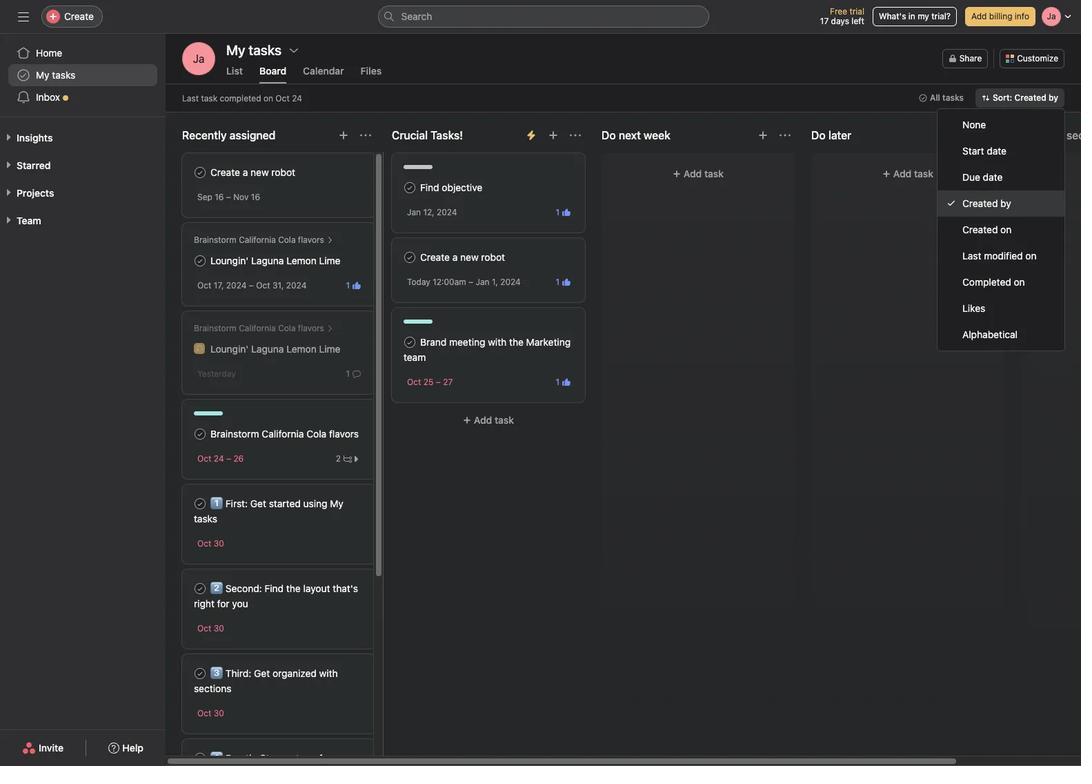Task type: locate. For each thing, give the bounding box(es) containing it.
2 more section actions image from the left
[[780, 130, 791, 141]]

completed checkbox for create a new robot
[[192, 164, 209, 181]]

0 vertical spatial the
[[510, 336, 524, 348]]

completed checkbox for brand meeting with the marketing team
[[402, 334, 418, 351]]

0 vertical spatial completed checkbox
[[402, 180, 418, 196]]

completed checkbox left 1️⃣
[[192, 496, 209, 512]]

1 vertical spatial loungin' laguna lemon lime
[[211, 343, 341, 355]]

calendar
[[303, 65, 344, 77]]

0 vertical spatial create
[[64, 10, 94, 22]]

completed checkbox up today
[[402, 249, 418, 266]]

30 for tasks
[[214, 539, 224, 549]]

oct 17, 2024 – oct 31, 2024
[[197, 280, 307, 291]]

2 lemon from the top
[[287, 343, 317, 355]]

brainstorm california cola flavors up oct 17, 2024 – oct 31, 2024
[[194, 235, 324, 245]]

layout
[[303, 583, 330, 594]]

30 down sections
[[214, 708, 224, 719]]

loungin' up 17,
[[211, 255, 249, 267]]

0 vertical spatial lemon
[[287, 255, 317, 267]]

oct down 1️⃣
[[197, 539, 212, 549]]

0 vertical spatial flavors
[[298, 235, 324, 245]]

16
[[215, 192, 224, 202], [251, 192, 260, 202]]

16 right nov
[[251, 192, 260, 202]]

oct 30 button down sections
[[197, 708, 224, 719]]

completed checkbox up "oct 24 – 26"
[[192, 426, 209, 443]]

brainstorm up 26 on the bottom
[[211, 428, 259, 440]]

1 for oct 25 – 27
[[556, 377, 560, 387]]

add task for do next week
[[684, 168, 724, 180]]

starred
[[17, 159, 51, 171]]

1 vertical spatial tasks
[[943, 93, 964, 103]]

4 completed image from the top
[[192, 496, 209, 512]]

30 for right
[[214, 623, 224, 634]]

tasks down home
[[52, 69, 76, 81]]

2️⃣ second: find the layout that's right for you
[[194, 583, 358, 610]]

on left top
[[282, 753, 294, 764]]

add task button for do later
[[820, 162, 997, 186]]

completed checkbox up 'jan 12, 2024'
[[402, 180, 418, 196]]

new
[[251, 166, 269, 178], [461, 251, 479, 263]]

0 vertical spatial last
[[182, 93, 199, 103]]

1 button for oct 25 – 27
[[553, 375, 574, 389]]

1 vertical spatial created
[[963, 197, 999, 209]]

2 laguna from the top
[[251, 343, 284, 355]]

0 horizontal spatial tasks
[[52, 69, 76, 81]]

2 vertical spatial oct 30
[[197, 708, 224, 719]]

that's
[[333, 583, 358, 594]]

add task image up start
[[968, 130, 979, 141]]

0 horizontal spatial more section actions image
[[570, 130, 581, 141]]

by inside sort: created by dropdown button
[[1049, 93, 1059, 103]]

completed image up today
[[402, 249, 418, 266]]

in
[[909, 11, 916, 21]]

today 12:00am – jan 1, 2024
[[407, 277, 521, 287]]

on right modified
[[1026, 250, 1037, 262]]

1 button for oct 17, 2024 – oct 31, 2024
[[343, 279, 364, 292]]

1 vertical spatial robot
[[482, 251, 505, 263]]

1 horizontal spatial add task button
[[610, 162, 787, 186]]

brainstorm california cola flavors
[[194, 235, 324, 245], [194, 323, 324, 333], [211, 428, 359, 440]]

– left nov
[[226, 192, 231, 202]]

1 loungin' from the top
[[211, 255, 249, 267]]

0 vertical spatial loungin' laguna lemon lime
[[211, 255, 341, 267]]

add task image left "do later" on the right of page
[[758, 130, 769, 141]]

1 oct 30 from the top
[[197, 539, 224, 549]]

completed checkbox for brainstorm california cola flavors
[[192, 426, 209, 443]]

more section actions image
[[570, 130, 581, 141], [780, 130, 791, 141]]

brainstorm california cola flavors down oct 17, 2024 – oct 31, 2024
[[194, 323, 324, 333]]

completed image up 'jan 12, 2024'
[[402, 180, 418, 196]]

1,
[[492, 277, 498, 287]]

home link
[[8, 42, 157, 64]]

1 horizontal spatial by
[[1049, 93, 1059, 103]]

laguna up 31,
[[251, 255, 284, 267]]

1 horizontal spatial my
[[330, 498, 344, 510]]

modified
[[985, 250, 1024, 262]]

get for organized
[[254, 668, 270, 679]]

sections
[[194, 683, 232, 695]]

0 vertical spatial oct 30
[[197, 539, 224, 549]]

loungin' laguna lemon lime
[[211, 255, 341, 267], [211, 343, 341, 355]]

0 horizontal spatial find
[[265, 583, 284, 594]]

0 vertical spatial jan
[[407, 207, 421, 217]]

with
[[488, 336, 507, 348], [319, 668, 338, 679]]

completed checkbox left 4️⃣
[[194, 753, 205, 764]]

0 horizontal spatial new
[[251, 166, 269, 178]]

team button
[[0, 214, 41, 228]]

1 horizontal spatial create a new robot
[[420, 251, 505, 263]]

completed image for create a new robot
[[192, 164, 209, 181]]

completed image left '3️⃣' at left
[[192, 666, 209, 682]]

completed image left 1️⃣
[[192, 496, 209, 512]]

brainstorm
[[194, 235, 237, 245], [194, 323, 237, 333], [211, 428, 259, 440]]

tasks right all
[[943, 93, 964, 103]]

get
[[251, 498, 266, 510], [254, 668, 270, 679]]

marketing
[[527, 336, 571, 348]]

1 horizontal spatial 16
[[251, 192, 260, 202]]

1 vertical spatial 24
[[214, 454, 224, 464]]

next week
[[619, 129, 671, 142]]

create inside create popup button
[[64, 10, 94, 22]]

–
[[226, 192, 231, 202], [469, 277, 474, 287], [249, 280, 254, 291], [436, 377, 441, 387], [226, 454, 231, 464]]

a for create a new robot completed option
[[453, 251, 458, 263]]

24 down show options image
[[292, 93, 302, 103]]

0 horizontal spatial create a new robot
[[211, 166, 296, 178]]

started
[[269, 498, 301, 510]]

1 more section actions image from the left
[[570, 130, 581, 141]]

a up nov
[[243, 166, 248, 178]]

of
[[314, 753, 323, 764]]

my up the inbox
[[36, 69, 49, 81]]

free trial 17 days left
[[821, 6, 865, 26]]

loungin' laguna lemon lime down 31,
[[211, 343, 341, 355]]

insights
[[17, 132, 53, 144]]

oct left 26 on the bottom
[[197, 454, 212, 464]]

date right the due
[[984, 171, 1003, 183]]

2 vertical spatial created
[[963, 224, 999, 235]]

created
[[1015, 93, 1047, 103], [963, 197, 999, 209], [963, 224, 999, 235]]

– left 26 on the bottom
[[226, 454, 231, 464]]

do next week
[[602, 129, 671, 142]]

1 vertical spatial jan
[[476, 277, 490, 287]]

free
[[831, 6, 848, 17]]

completed checkbox for find objective
[[402, 180, 418, 196]]

2 vertical spatial cola
[[307, 428, 327, 440]]

1 add task image from the left
[[338, 130, 349, 141]]

0 vertical spatial find
[[420, 182, 440, 193]]

1 vertical spatial my
[[330, 498, 344, 510]]

2024
[[437, 207, 457, 217], [501, 277, 521, 287], [226, 280, 247, 291], [286, 280, 307, 291]]

1 horizontal spatial new
[[461, 251, 479, 263]]

created for created on
[[963, 224, 999, 235]]

robot up 1,
[[482, 251, 505, 263]]

completed image up oct 17, 2024 – oct 31, 2024
[[192, 253, 209, 269]]

0 horizontal spatial my
[[36, 69, 49, 81]]

find right second:
[[265, 583, 284, 594]]

tasks for my tasks
[[52, 69, 76, 81]]

oct left 17,
[[197, 280, 212, 291]]

24
[[292, 93, 302, 103], [214, 454, 224, 464]]

create a new robot up nov
[[211, 166, 296, 178]]

completed checkbox up right
[[192, 581, 209, 597]]

tasks down 1️⃣
[[194, 513, 218, 525]]

oct 30 down 1️⃣
[[197, 539, 224, 549]]

1 vertical spatial loungin'
[[211, 343, 249, 355]]

date
[[988, 145, 1007, 157], [984, 171, 1003, 183]]

Completed checkbox
[[192, 164, 209, 181], [192, 253, 209, 269], [192, 426, 209, 443], [192, 496, 209, 512], [192, 581, 209, 597], [192, 666, 209, 682], [194, 753, 205, 764]]

0 vertical spatial brainstorm california cola flavors
[[194, 235, 324, 245]]

lemon
[[287, 255, 317, 267], [287, 343, 317, 355]]

all tasks button
[[913, 88, 971, 108]]

2 completed checkbox from the top
[[402, 249, 418, 266]]

completed checkbox for loungin' laguna lemon lime
[[192, 253, 209, 269]]

1 horizontal spatial tasks
[[194, 513, 218, 525]]

first:
[[226, 498, 248, 510]]

jan 12, 2024 button
[[407, 207, 457, 217]]

fourth:
[[226, 753, 258, 764]]

0 vertical spatial a
[[243, 166, 248, 178]]

oct 30
[[197, 539, 224, 549], [197, 623, 224, 634], [197, 708, 224, 719]]

completed image
[[192, 164, 209, 181], [192, 253, 209, 269], [192, 426, 209, 443], [192, 496, 209, 512], [192, 666, 209, 682]]

new up "today 12:00am – jan 1, 2024"
[[461, 251, 479, 263]]

with inside "brand meeting with the marketing team"
[[488, 336, 507, 348]]

tasks inside the 1️⃣ first: get started using my tasks
[[194, 513, 218, 525]]

1 vertical spatial date
[[984, 171, 1003, 183]]

add task image
[[548, 130, 559, 141], [758, 130, 769, 141]]

jan
[[407, 207, 421, 217], [476, 277, 490, 287]]

1 vertical spatial laguna
[[251, 343, 284, 355]]

with right meeting on the top left
[[488, 336, 507, 348]]

24 left 26 on the bottom
[[214, 454, 224, 464]]

– left 31,
[[249, 280, 254, 291]]

completed image
[[402, 180, 418, 196], [402, 249, 418, 266], [402, 334, 418, 351], [192, 581, 209, 597]]

1 vertical spatial get
[[254, 668, 270, 679]]

0 vertical spatial with
[[488, 336, 507, 348]]

completed image up right
[[192, 581, 209, 597]]

created inside radio item
[[963, 197, 999, 209]]

1 30 from the top
[[214, 539, 224, 549]]

find
[[420, 182, 440, 193], [265, 583, 284, 594]]

1 horizontal spatial more section actions image
[[780, 130, 791, 141]]

completed image for find objective
[[402, 180, 418, 196]]

oct 30 button down 1️⃣
[[197, 539, 224, 549]]

0 vertical spatial robot
[[272, 166, 296, 178]]

0 horizontal spatial add task image
[[338, 130, 349, 141]]

1 button for today 12:00am – jan 1, 2024
[[553, 275, 574, 289]]

tasks inside 'dropdown button'
[[943, 93, 964, 103]]

2 horizontal spatial tasks
[[943, 93, 964, 103]]

robot down 'recently assigned'
[[272, 166, 296, 178]]

a for completed checkbox related to create a new robot
[[243, 166, 248, 178]]

completed checkbox up oct 17, 2024 – oct 31, 2024
[[192, 253, 209, 269]]

last up completed
[[963, 250, 982, 262]]

add for the leftmost add task button
[[474, 414, 493, 426]]

get for started
[[251, 498, 266, 510]]

2 horizontal spatial add task button
[[820, 162, 997, 186]]

0 vertical spatial 30
[[214, 539, 224, 549]]

tasks
[[52, 69, 76, 81], [943, 93, 964, 103], [194, 513, 218, 525]]

1 oct 30 button from the top
[[197, 539, 224, 549]]

brand meeting with the marketing team
[[404, 336, 571, 363]]

insights button
[[0, 131, 53, 145]]

days
[[832, 16, 850, 26]]

2 add task image from the left
[[758, 130, 769, 141]]

created right sort:
[[1015, 93, 1047, 103]]

2 vertical spatial oct 30 button
[[197, 708, 224, 719]]

on down modified
[[1015, 276, 1026, 288]]

get inside 3️⃣ third: get organized with sections
[[254, 668, 270, 679]]

1 for oct 17, 2024 – oct 31, 2024
[[346, 280, 350, 290]]

0 vertical spatial oct 30 button
[[197, 539, 224, 549]]

16 right sep
[[215, 192, 224, 202]]

jan left the 12,
[[407, 207, 421, 217]]

0 horizontal spatial with
[[319, 668, 338, 679]]

3 oct 30 from the top
[[197, 708, 224, 719]]

1 horizontal spatial add task image
[[968, 130, 979, 141]]

oct
[[276, 93, 290, 103], [197, 280, 212, 291], [256, 280, 270, 291], [407, 377, 421, 387], [197, 454, 212, 464], [197, 539, 212, 549], [197, 623, 212, 634], [197, 708, 212, 719]]

recently assigned
[[182, 129, 276, 142]]

1 vertical spatial lemon
[[287, 343, 317, 355]]

the inside 2️⃣ second: find the layout that's right for you
[[286, 583, 301, 594]]

date right start
[[988, 145, 1007, 157]]

1 horizontal spatial the
[[510, 336, 524, 348]]

meeting
[[449, 336, 486, 348]]

oct 30 button for right
[[197, 623, 224, 634]]

add task image for recently assigned
[[338, 130, 349, 141]]

0 vertical spatial created
[[1015, 93, 1047, 103]]

1 vertical spatial lime
[[319, 343, 341, 355]]

date for due date
[[984, 171, 1003, 183]]

my
[[36, 69, 49, 81], [330, 498, 344, 510]]

1 horizontal spatial last
[[963, 250, 982, 262]]

1 vertical spatial the
[[286, 583, 301, 594]]

oct 24 – 26
[[197, 454, 244, 464]]

1 lime from the top
[[319, 255, 341, 267]]

add for add task button related to do next week
[[684, 168, 702, 180]]

– for today 12:00am – jan 1, 2024
[[469, 277, 474, 287]]

2 horizontal spatial add task
[[894, 168, 934, 180]]

0 vertical spatial 24
[[292, 93, 302, 103]]

0 vertical spatial lime
[[319, 255, 341, 267]]

2 vertical spatial create
[[420, 251, 450, 263]]

new up sep 16 – nov 16
[[251, 166, 269, 178]]

add task image
[[338, 130, 349, 141], [968, 130, 979, 141]]

0 vertical spatial by
[[1049, 93, 1059, 103]]

by up add sec button
[[1049, 93, 1059, 103]]

0 vertical spatial date
[[988, 145, 1007, 157]]

0 vertical spatial create a new robot
[[211, 166, 296, 178]]

0 horizontal spatial create
[[64, 10, 94, 22]]

create up sep 16 – nov 16
[[211, 166, 240, 178]]

2 vertical spatial brainstorm california cola flavors
[[211, 428, 359, 440]]

find up the 12,
[[420, 182, 440, 193]]

create up home link
[[64, 10, 94, 22]]

1 vertical spatial oct 30 button
[[197, 623, 224, 634]]

completed checkbox up team
[[402, 334, 418, 351]]

0 horizontal spatial a
[[243, 166, 248, 178]]

loungin' laguna lemon lime up 31,
[[211, 255, 341, 267]]

1 horizontal spatial create
[[211, 166, 240, 178]]

2 oct 30 button from the top
[[197, 623, 224, 634]]

completed image up sep
[[192, 164, 209, 181]]

brainstorm up the changes requested 'icon'
[[194, 323, 237, 333]]

1️⃣ first: get started using my tasks
[[194, 498, 344, 525]]

the left marketing
[[510, 336, 524, 348]]

jan left 1,
[[476, 277, 490, 287]]

2 loungin' from the top
[[211, 343, 249, 355]]

completed image for 1️⃣ first: get started using my tasks
[[192, 496, 209, 512]]

2 oct 30 from the top
[[197, 623, 224, 634]]

1 vertical spatial cola
[[278, 323, 296, 333]]

oct 30 down right
[[197, 623, 224, 634]]

with right organized
[[319, 668, 338, 679]]

0 horizontal spatial the
[[286, 583, 301, 594]]

get right "first:"
[[251, 498, 266, 510]]

1 horizontal spatial a
[[453, 251, 458, 263]]

1 horizontal spatial with
[[488, 336, 507, 348]]

brainstorm down sep
[[194, 235, 237, 245]]

– for sep 16 – nov 16
[[226, 192, 231, 202]]

0 vertical spatial laguna
[[251, 255, 284, 267]]

3 completed checkbox from the top
[[402, 334, 418, 351]]

30 down 1️⃣
[[214, 539, 224, 549]]

last down ja
[[182, 93, 199, 103]]

loungin' up yesterday
[[211, 343, 249, 355]]

30 down for at left bottom
[[214, 623, 224, 634]]

completed checkbox up sep
[[192, 164, 209, 181]]

the inside "brand meeting with the marketing team"
[[510, 336, 524, 348]]

1 lemon from the top
[[287, 255, 317, 267]]

sep 16 – nov 16
[[197, 192, 260, 202]]

1 completed image from the top
[[192, 164, 209, 181]]

2 vertical spatial completed checkbox
[[402, 334, 418, 351]]

1 horizontal spatial add task
[[684, 168, 724, 180]]

oct 30 button down right
[[197, 623, 224, 634]]

oct 30 for tasks
[[197, 539, 224, 549]]

completed image up team
[[402, 334, 418, 351]]

sort:
[[993, 93, 1013, 103]]

date for start date
[[988, 145, 1007, 157]]

created on
[[963, 224, 1012, 235]]

rules for crucial tasks! image
[[526, 130, 537, 141]]

list
[[226, 65, 243, 77]]

30
[[214, 539, 224, 549], [214, 623, 224, 634], [214, 708, 224, 719]]

created down due date
[[963, 197, 999, 209]]

oct 30 down sections
[[197, 708, 224, 719]]

– right 12:00am
[[469, 277, 474, 287]]

flavors
[[298, 235, 324, 245], [298, 323, 324, 333], [329, 428, 359, 440]]

2
[[336, 453, 341, 464]]

get right third:
[[254, 668, 270, 679]]

3 completed image from the top
[[192, 426, 209, 443]]

lime
[[319, 255, 341, 267], [319, 343, 341, 355]]

1
[[556, 207, 560, 217], [556, 277, 560, 287], [346, 280, 350, 290], [346, 368, 350, 379], [556, 377, 560, 387]]

nov
[[233, 192, 249, 202]]

Completed checkbox
[[402, 180, 418, 196], [402, 249, 418, 266], [402, 334, 418, 351]]

created by radio item
[[938, 191, 1065, 217]]

by up created on
[[1001, 197, 1012, 209]]

create a new robot for create a new robot completed option
[[420, 251, 505, 263]]

hide sidebar image
[[18, 11, 29, 22]]

0 horizontal spatial add task image
[[548, 130, 559, 141]]

add task image right "rules for crucial tasks!" icon
[[548, 130, 559, 141]]

create button
[[41, 6, 103, 28]]

oct 30 button
[[197, 539, 224, 549], [197, 623, 224, 634], [197, 708, 224, 719]]

get inside the 1️⃣ first: get started using my tasks
[[251, 498, 266, 510]]

a up 12:00am
[[453, 251, 458, 263]]

tasks for all tasks
[[943, 93, 964, 103]]

search list box
[[378, 6, 709, 28]]

0 horizontal spatial 16
[[215, 192, 224, 202]]

0 horizontal spatial robot
[[272, 166, 296, 178]]

add task button
[[610, 162, 787, 186], [820, 162, 997, 186], [392, 408, 585, 433]]

loungin'
[[211, 255, 249, 267], [211, 343, 249, 355]]

create up 12:00am
[[420, 251, 450, 263]]

25
[[424, 377, 434, 387]]

brand
[[420, 336, 447, 348]]

3️⃣ third: get organized with sections
[[194, 668, 338, 695]]

last for last task completed on oct 24
[[182, 93, 199, 103]]

completed checkbox left '3️⃣' at left
[[192, 666, 209, 682]]

search
[[401, 10, 433, 22]]

with inside 3️⃣ third: get organized with sections
[[319, 668, 338, 679]]

1 vertical spatial last
[[963, 250, 982, 262]]

1 vertical spatial find
[[265, 583, 284, 594]]

1 horizontal spatial jan
[[476, 277, 490, 287]]

2024 right 17,
[[226, 280, 247, 291]]

help button
[[100, 736, 153, 761]]

add task image left more section actions image
[[338, 130, 349, 141]]

2 add task image from the left
[[968, 130, 979, 141]]

1 vertical spatial create a new robot
[[420, 251, 505, 263]]

created down created by
[[963, 224, 999, 235]]

find inside 2️⃣ second: find the layout that's right for you
[[265, 583, 284, 594]]

invite button
[[13, 736, 73, 761]]

brainstorm california cola flavors up 26 on the bottom
[[211, 428, 359, 440]]

top
[[296, 753, 311, 764]]

oct down right
[[197, 623, 212, 634]]

5 completed image from the top
[[192, 666, 209, 682]]

yesterday
[[197, 369, 236, 379]]

2 30 from the top
[[214, 623, 224, 634]]

the
[[510, 336, 524, 348], [286, 583, 301, 594]]

0 vertical spatial my
[[36, 69, 49, 81]]

1 vertical spatial completed checkbox
[[402, 249, 418, 266]]

tasks inside global element
[[52, 69, 76, 81]]

1 vertical spatial oct 30
[[197, 623, 224, 634]]

2 completed image from the top
[[192, 253, 209, 269]]

more section actions image left do
[[570, 130, 581, 141]]

my right using
[[330, 498, 344, 510]]

add task button for do next week
[[610, 162, 787, 186]]

3 30 from the top
[[214, 708, 224, 719]]

0 vertical spatial cola
[[278, 235, 296, 245]]

2024 right the 12,
[[437, 207, 457, 217]]

1 completed checkbox from the top
[[402, 180, 418, 196]]



Task type: vqa. For each thing, say whether or not it's contained in the screenshot.
plan
no



Task type: describe. For each thing, give the bounding box(es) containing it.
board
[[260, 65, 287, 77]]

1 add task image from the left
[[548, 130, 559, 141]]

jan 12, 2024
[[407, 207, 457, 217]]

completed image for 3️⃣ third: get organized with sections
[[192, 666, 209, 682]]

team
[[17, 215, 41, 226]]

board link
[[260, 65, 287, 84]]

2024 right 31,
[[286, 280, 307, 291]]

add task for do later
[[894, 168, 934, 180]]

1 for today 12:00am – jan 1, 2024
[[556, 277, 560, 287]]

1 16 from the left
[[215, 192, 224, 202]]

completed checkbox for create a new robot
[[402, 249, 418, 266]]

search button
[[378, 6, 709, 28]]

1 laguna from the top
[[251, 255, 284, 267]]

1 vertical spatial create
[[211, 166, 240, 178]]

all tasks
[[931, 93, 964, 103]]

1 vertical spatial brainstorm california cola flavors
[[194, 323, 324, 333]]

31,
[[273, 280, 284, 291]]

2 horizontal spatial create
[[420, 251, 450, 263]]

share button
[[943, 49, 989, 68]]

what's
[[880, 11, 907, 21]]

2 vertical spatial flavors
[[329, 428, 359, 440]]

global element
[[0, 34, 166, 117]]

trial
[[850, 6, 865, 17]]

alphabetical
[[963, 329, 1018, 340]]

completed
[[220, 93, 261, 103]]

left
[[852, 16, 865, 26]]

my inside the 1️⃣ first: get started using my tasks
[[330, 498, 344, 510]]

oct 25 – 27
[[407, 377, 453, 387]]

billing
[[990, 11, 1013, 21]]

created inside dropdown button
[[1015, 93, 1047, 103]]

created by
[[963, 197, 1012, 209]]

0 horizontal spatial 24
[[214, 454, 224, 464]]

0 vertical spatial brainstorm
[[194, 235, 237, 245]]

likes
[[963, 302, 986, 314]]

list link
[[226, 65, 243, 84]]

changes requested image
[[194, 343, 205, 354]]

the for layout
[[286, 583, 301, 594]]

completed image for create a new robot
[[402, 249, 418, 266]]

oct down the board link
[[276, 93, 290, 103]]

the for marketing
[[510, 336, 524, 348]]

add for add task button related to do later
[[894, 168, 912, 180]]

oct 30 button for tasks
[[197, 539, 224, 549]]

1 horizontal spatial find
[[420, 182, 440, 193]]

2 16 from the left
[[251, 192, 260, 202]]

my tasks link
[[8, 64, 157, 86]]

12,
[[424, 207, 435, 217]]

– for oct 24 – 26
[[226, 454, 231, 464]]

– for oct 25 – 27
[[436, 377, 441, 387]]

projects
[[17, 187, 54, 199]]

customize button
[[1001, 49, 1065, 68]]

my tasks
[[36, 69, 76, 81]]

completed checkbox for 3️⃣ third: get organized with sections
[[192, 666, 209, 682]]

on inside 4️⃣ fourth: stay on top of
[[282, 753, 294, 764]]

2 vertical spatial california
[[262, 428, 304, 440]]

share
[[960, 53, 983, 64]]

oct 30 for right
[[197, 623, 224, 634]]

completed image for brand meeting with the marketing team
[[402, 334, 418, 351]]

completed checkbox for 2️⃣ second: find the layout that's right for you
[[192, 581, 209, 597]]

completed image for loungin' laguna lemon lime
[[192, 253, 209, 269]]

1️⃣
[[211, 498, 223, 510]]

trial?
[[932, 11, 951, 21]]

completed checkbox for 1️⃣ first: get started using my tasks
[[192, 496, 209, 512]]

files link
[[361, 65, 382, 84]]

show options image
[[289, 45, 300, 56]]

start date
[[963, 145, 1007, 157]]

27
[[443, 377, 453, 387]]

calendar link
[[303, 65, 344, 84]]

1 vertical spatial california
[[239, 323, 276, 333]]

start
[[963, 145, 985, 157]]

0 vertical spatial new
[[251, 166, 269, 178]]

add billing info
[[972, 11, 1030, 21]]

do
[[602, 129, 616, 142]]

2 vertical spatial brainstorm
[[211, 428, 259, 440]]

completed checkbox for 4️⃣ fourth: stay on top of
[[194, 753, 205, 764]]

oct left 25 at the left of page
[[407, 377, 421, 387]]

invite
[[39, 742, 64, 754]]

none
[[963, 119, 987, 130]]

what's in my trial? button
[[873, 7, 958, 26]]

17
[[821, 16, 829, 26]]

17,
[[214, 280, 224, 291]]

projects button
[[0, 186, 54, 200]]

4️⃣
[[211, 753, 223, 764]]

yesterday button
[[197, 369, 236, 379]]

third:
[[226, 668, 252, 679]]

add sec button
[[1022, 123, 1082, 148]]

add task image for do later
[[968, 130, 979, 141]]

crucial tasks!
[[392, 129, 463, 142]]

sort: created by button
[[976, 88, 1065, 108]]

last task completed on oct 24
[[182, 93, 302, 103]]

1 vertical spatial brainstorm
[[194, 323, 237, 333]]

ja
[[193, 52, 205, 65]]

by inside created by radio item
[[1001, 197, 1012, 209]]

4️⃣ fourth: stay on top of
[[194, 753, 323, 766]]

last for last modified on
[[963, 250, 982, 262]]

objective
[[442, 182, 483, 193]]

all
[[931, 93, 941, 103]]

2 button
[[333, 452, 364, 466]]

completed image for 2️⃣ second: find the layout that's right for you
[[192, 581, 209, 597]]

add sec
[[1044, 129, 1082, 142]]

1 vertical spatial new
[[461, 251, 479, 263]]

my inside global element
[[36, 69, 49, 81]]

0 horizontal spatial add task
[[474, 414, 514, 426]]

my tasks
[[226, 42, 282, 58]]

on up modified
[[1001, 224, 1012, 235]]

you
[[232, 598, 248, 610]]

right
[[194, 598, 215, 610]]

1 horizontal spatial 24
[[292, 93, 302, 103]]

3️⃣
[[211, 668, 223, 679]]

inbox link
[[8, 86, 157, 108]]

create a new robot for completed checkbox related to create a new robot
[[211, 166, 296, 178]]

3 oct 30 button from the top
[[197, 708, 224, 719]]

completed
[[963, 276, 1012, 288]]

oct down sections
[[197, 708, 212, 719]]

find objective
[[420, 182, 483, 193]]

on down the board link
[[264, 93, 273, 103]]

stay
[[260, 753, 280, 764]]

2024 right 1,
[[501, 277, 521, 287]]

for
[[217, 598, 230, 610]]

info
[[1016, 11, 1030, 21]]

0 vertical spatial california
[[239, 235, 276, 245]]

created for created by
[[963, 197, 999, 209]]

oct left 31,
[[256, 280, 270, 291]]

1 vertical spatial flavors
[[298, 323, 324, 333]]

completed on
[[963, 276, 1026, 288]]

1 horizontal spatial robot
[[482, 251, 505, 263]]

do later
[[812, 129, 852, 142]]

customize
[[1018, 53, 1059, 64]]

starred button
[[0, 159, 51, 173]]

2 loungin' laguna lemon lime from the top
[[211, 343, 341, 355]]

1 loungin' laguna lemon lime from the top
[[211, 255, 341, 267]]

using
[[303, 498, 328, 510]]

completed image for brainstorm california cola flavors
[[192, 426, 209, 443]]

0 horizontal spatial add task button
[[392, 408, 585, 433]]

more section actions image
[[360, 130, 371, 141]]

0 horizontal spatial jan
[[407, 207, 421, 217]]

2 lime from the top
[[319, 343, 341, 355]]



